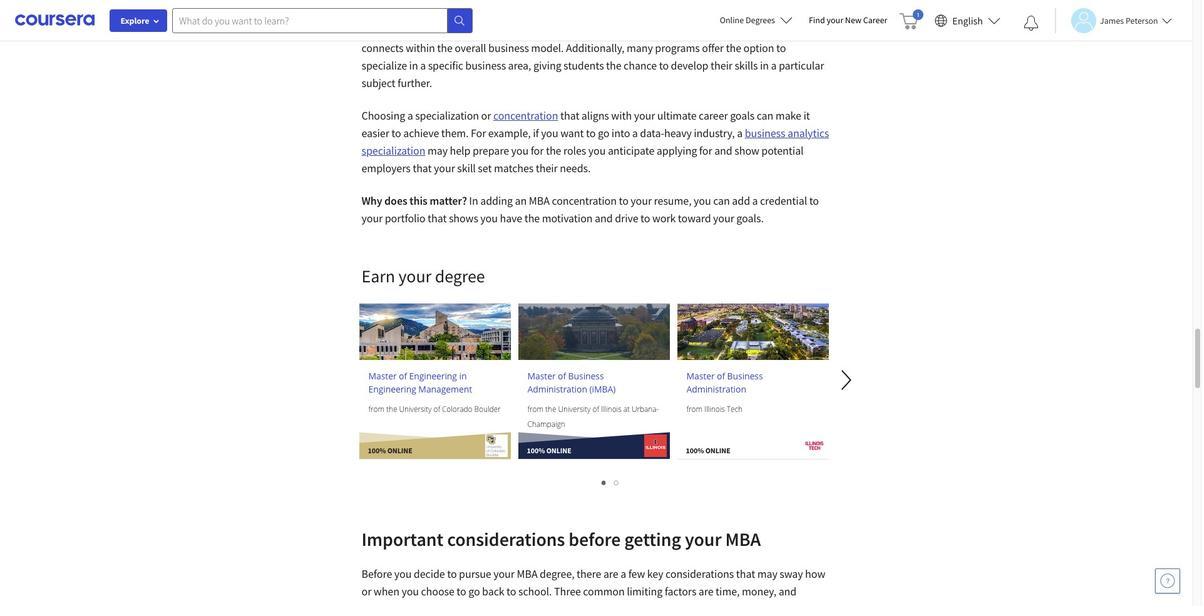 Task type: describe. For each thing, give the bounding box(es) containing it.
100% online for engineering
[[368, 446, 413, 455]]

to right the back
[[507, 585, 517, 599]]

from the university of colorado boulder
[[369, 404, 501, 415]]

from for master of engineering in engineering management
[[369, 404, 385, 415]]

specialize
[[362, 58, 407, 73]]

earn your degree
[[362, 265, 485, 288]]

show notifications image
[[1024, 16, 1039, 31]]

one
[[779, 23, 797, 38]]

getting
[[625, 528, 682, 551]]

career
[[864, 14, 888, 26]]

how inside an mba degree program will often expose you to many business areas and show how each one connects within the overall business model. additionally, many programs offer the option to specialize in a specific business area, giving students the chance to develop their skills in a particular subject further.
[[733, 23, 753, 38]]

set
[[478, 161, 492, 175]]

that inside may help prepare you for the roles you anticipate applying for and show potential employers that your skill set matches their needs.
[[413, 161, 432, 175]]

help
[[450, 143, 471, 158]]

drive
[[615, 211, 639, 226]]

business for master of business administration (imba)
[[569, 370, 604, 382]]

0 vertical spatial engineering
[[409, 370, 457, 382]]

in inside master of engineering in engineering management
[[459, 370, 467, 382]]

if
[[533, 126, 539, 140]]

degree,
[[540, 567, 575, 581]]

connects
[[362, 41, 404, 55]]

find your new career
[[809, 14, 888, 26]]

master of engineering in engineering management link
[[369, 370, 502, 396]]

0 horizontal spatial considerations
[[447, 528, 565, 551]]

master of business administration link
[[687, 370, 820, 396]]

help center image
[[1161, 574, 1176, 589]]

in
[[469, 194, 478, 208]]

show inside may help prepare you for the roles you anticipate applying for and show potential employers that your skill set matches their needs.
[[735, 143, 760, 158]]

show inside an mba degree program will often expose you to many business areas and show how each one connects within the overall business model. additionally, many programs offer the option to specialize in a specific business area, giving students the chance to develop their skills in a particular subject further.
[[706, 23, 731, 38]]

additionally,
[[566, 41, 625, 55]]

your right find
[[827, 14, 844, 26]]

you right roles
[[589, 143, 606, 158]]

may help prepare you for the roles you anticipate applying for and show potential employers that your skill set matches their needs.
[[362, 143, 804, 175]]

that inside before you decide to pursue your mba degree, there are a few key considerations that may sway how or when you choose to go back to school. three common limiting factors are time, money, and energy.
[[737, 567, 756, 581]]

analytics
[[788, 126, 830, 140]]

a down within
[[420, 58, 426, 73]]

3 from from the left
[[687, 404, 703, 415]]

shopping cart: 1 item image
[[900, 9, 924, 29]]

1 vertical spatial engineering
[[369, 383, 416, 395]]

university inside the university of illinois at urbana- champaign
[[558, 404, 591, 415]]

achieve
[[404, 126, 439, 140]]

have
[[500, 211, 523, 226]]

your right 'getting'
[[685, 528, 722, 551]]

limiting
[[627, 585, 663, 599]]

coursera image
[[15, 10, 95, 30]]

the up specific
[[437, 41, 453, 55]]

of left "colorado" at left bottom
[[434, 404, 440, 415]]

may inside before you decide to pursue your mba degree, there are a few key considerations that may sway how or when you choose to go back to school. three common limiting factors are time, money, and energy.
[[758, 567, 778, 581]]

of for (imba)
[[558, 370, 566, 382]]

develop
[[671, 58, 709, 73]]

will
[[476, 23, 492, 38]]

(imba)
[[590, 383, 616, 395]]

may inside may help prepare you for the roles you anticipate applying for and show potential employers that your skill set matches their needs.
[[428, 143, 448, 158]]

goals
[[731, 108, 755, 123]]

mba inside an mba degree program will often expose you to many business areas and show how each one connects within the overall business model. additionally, many programs offer the option to specialize in a specific business area, giving students the chance to develop their skills in a particular subject further.
[[376, 23, 397, 38]]

a right 'into'
[[633, 126, 638, 140]]

to right credential
[[810, 194, 819, 208]]

can inside "that aligns with your ultimate career goals can make it easier to achieve them. for example, if you want to go into a data-heavy industry, a"
[[757, 108, 774, 123]]

decide
[[414, 567, 445, 581]]

prepare
[[473, 143, 509, 158]]

business down often
[[489, 41, 529, 55]]

you up toward
[[694, 194, 711, 208]]

degree
[[435, 265, 485, 288]]

specific
[[428, 58, 463, 73]]

few
[[629, 567, 646, 581]]

motivation
[[542, 211, 593, 226]]

work
[[653, 211, 676, 226]]

online degrees button
[[710, 6, 803, 34]]

roles
[[564, 143, 587, 158]]

james
[[1101, 15, 1125, 26]]

credential
[[761, 194, 808, 208]]

james peterson button
[[1056, 8, 1173, 33]]

and inside before you decide to pursue your mba degree, there are a few key considerations that may sway how or when you choose to go back to school. three common limiting factors are time, money, and energy.
[[779, 585, 797, 599]]

back
[[482, 585, 505, 599]]

master of business administration (imba) link
[[528, 370, 661, 396]]

0 vertical spatial university of colorado boulder image
[[359, 304, 511, 360]]

master of business administration (imba)
[[528, 370, 616, 395]]

1 horizontal spatial or
[[482, 108, 491, 123]]

key
[[648, 567, 664, 581]]

online for (imba)
[[547, 446, 572, 455]]

english button
[[931, 0, 1006, 41]]

a up achieve
[[408, 108, 413, 123]]

management
[[419, 383, 472, 395]]

1
[[602, 474, 608, 490]]

to down pursue
[[457, 585, 467, 599]]

goals.
[[737, 211, 764, 226]]

in adding an mba concentration to your resume, you can add a credential to your portfolio that shows you have the motivation and drive to work toward your goals.
[[362, 194, 819, 226]]

100% for (imba)
[[527, 446, 545, 455]]

earn
[[362, 265, 395, 288]]

master for master of business administration (imba)
[[528, 370, 556, 382]]

1 horizontal spatial many
[[627, 41, 653, 55]]

from for master of business administration (imba)
[[528, 404, 544, 415]]

an mba degree program will often expose you to many business areas and show how each one connects within the overall business model. additionally, many programs offer the option to specialize in a specific business area, giving students the chance to develop their skills in a particular subject further.
[[362, 23, 825, 90]]

before you decide to pursue your mba degree, there are a few key considerations that may sway how or when you choose to go back to school. three common limiting factors are time, money, and energy.
[[362, 567, 826, 606]]

area,
[[508, 58, 532, 73]]

with
[[612, 108, 632, 123]]

into
[[612, 126, 630, 140]]

you up when
[[395, 567, 412, 581]]

before
[[362, 567, 392, 581]]

easier
[[362, 126, 390, 140]]

0 vertical spatial university of illinois at urbana-champaign image
[[518, 304, 670, 360]]

sway
[[780, 567, 804, 581]]

What do you want to learn? text field
[[172, 8, 448, 33]]

administration for master of business administration
[[687, 383, 747, 395]]

business left areas
[[616, 23, 656, 38]]

1 vertical spatial university of illinois at urbana-champaign image
[[644, 435, 667, 457]]

to left 'work'
[[641, 211, 651, 226]]

0 horizontal spatial many
[[587, 23, 613, 38]]

the right offer
[[726, 41, 742, 55]]

from illinois tech
[[687, 404, 743, 415]]

2 horizontal spatial in
[[761, 58, 769, 73]]

example,
[[489, 126, 531, 140]]

toward
[[678, 211, 711, 226]]

you inside "that aligns with your ultimate career goals can make it easier to achieve them. for example, if you want to go into a data-heavy industry, a"
[[541, 126, 559, 140]]

further.
[[398, 76, 432, 90]]

urbana-
[[632, 404, 659, 415]]

to down aligns
[[586, 126, 596, 140]]

1 for from the left
[[531, 143, 544, 158]]

concentration link
[[494, 108, 559, 123]]

employers
[[362, 161, 411, 175]]

your
[[399, 265, 432, 288]]

within
[[406, 41, 435, 55]]

expose
[[521, 23, 554, 38]]

to right "easier"
[[392, 126, 401, 140]]

find
[[809, 14, 826, 26]]

important considerations before getting your mba
[[362, 528, 761, 551]]

illinois tech image
[[803, 435, 826, 457]]

to up drive
[[619, 194, 629, 208]]

anticipate
[[608, 143, 655, 158]]

list inside earn your degree carousel element
[[362, 473, 832, 492]]

online for engineering
[[388, 446, 413, 455]]



Task type: locate. For each thing, give the bounding box(es) containing it.
0 vertical spatial their
[[711, 58, 733, 73]]

their inside an mba degree program will often expose you to many business areas and show how each one connects within the overall business model. additionally, many programs offer the option to specialize in a specific business area, giving students the chance to develop their skills in a particular subject further.
[[711, 58, 733, 73]]

or
[[482, 108, 491, 123], [362, 585, 372, 599]]

0 horizontal spatial illinois
[[601, 404, 622, 415]]

business analytics specialization link
[[362, 126, 830, 158]]

1 100% online from the left
[[368, 446, 413, 455]]

1 horizontal spatial are
[[699, 585, 714, 599]]

the
[[437, 41, 453, 55], [726, 41, 742, 55], [606, 58, 622, 73], [546, 143, 562, 158], [525, 211, 540, 226], [387, 404, 397, 415], [546, 404, 557, 415]]

master inside master of business administration
[[687, 370, 715, 382]]

0 horizontal spatial show
[[706, 23, 731, 38]]

business
[[569, 370, 604, 382], [728, 370, 763, 382]]

1 illinois from the left
[[601, 404, 622, 415]]

specialization for choosing a specialization or concentration
[[415, 108, 479, 123]]

that down matter?
[[428, 211, 447, 226]]

explore
[[121, 15, 149, 26]]

when
[[374, 585, 400, 599]]

for down industry,
[[700, 143, 713, 158]]

english
[[953, 14, 984, 27]]

go down pursue
[[469, 585, 480, 599]]

concentration up if
[[494, 108, 559, 123]]

for down if
[[531, 143, 544, 158]]

master of business administration
[[687, 370, 763, 395]]

specialization inside business analytics specialization
[[362, 143, 426, 158]]

of inside the university of illinois at urbana- champaign
[[593, 404, 599, 415]]

many
[[587, 23, 613, 38], [627, 41, 653, 55]]

often
[[494, 23, 519, 38]]

1 horizontal spatial show
[[735, 143, 760, 158]]

2 for from the left
[[700, 143, 713, 158]]

university down master of business administration (imba) in the bottom of the page
[[558, 404, 591, 415]]

1 horizontal spatial considerations
[[666, 567, 734, 581]]

0 vertical spatial show
[[706, 23, 731, 38]]

university of illinois at urbana-champaign image up master of business administration (imba) link
[[518, 304, 670, 360]]

0 horizontal spatial go
[[469, 585, 480, 599]]

0 vertical spatial considerations
[[447, 528, 565, 551]]

master for master of engineering in engineering management
[[369, 370, 397, 382]]

1 horizontal spatial illinois
[[705, 404, 725, 415]]

engineering up from the university of colorado boulder
[[369, 383, 416, 395]]

of for engineering
[[399, 370, 407, 382]]

money,
[[742, 585, 777, 599]]

online down champaign
[[547, 446, 572, 455]]

1 horizontal spatial online
[[547, 446, 572, 455]]

a right "add"
[[753, 194, 758, 208]]

business up potential
[[745, 126, 786, 140]]

1 horizontal spatial from
[[528, 404, 544, 415]]

1 horizontal spatial can
[[757, 108, 774, 123]]

your down "add"
[[714, 211, 735, 226]]

1 100% from the left
[[368, 446, 386, 455]]

explore button
[[110, 9, 167, 32]]

peterson
[[1126, 15, 1159, 26]]

of inside master of business administration (imba)
[[558, 370, 566, 382]]

1 vertical spatial or
[[362, 585, 372, 599]]

1 vertical spatial many
[[627, 41, 653, 55]]

and inside an mba degree program will often expose you to many business areas and show how each one connects within the overall business model. additionally, many programs offer the option to specialize in a specific business area, giving students the chance to develop their skills in a particular subject further.
[[686, 23, 704, 38]]

mba up time, on the right of the page
[[726, 528, 761, 551]]

1 vertical spatial their
[[536, 161, 558, 175]]

2 horizontal spatial 100% online
[[686, 446, 731, 455]]

1 vertical spatial considerations
[[666, 567, 734, 581]]

a left few
[[621, 567, 627, 581]]

why
[[362, 194, 383, 208]]

your inside before you decide to pursue your mba degree, there are a few key considerations that may sway how or when you choose to go back to school. three common limiting factors are time, money, and energy.
[[494, 567, 515, 581]]

1 vertical spatial concentration
[[552, 194, 617, 208]]

data-
[[640, 126, 665, 140]]

specialization
[[415, 108, 479, 123], [362, 143, 426, 158]]

portfolio
[[385, 211, 426, 226]]

university of colorado boulder image
[[359, 304, 511, 360], [485, 435, 508, 457]]

go inside "that aligns with your ultimate career goals can make it easier to achieve them. for example, if you want to go into a data-heavy industry, a"
[[598, 126, 610, 140]]

1 vertical spatial how
[[806, 567, 826, 581]]

master
[[369, 370, 397, 382], [528, 370, 556, 382], [687, 370, 715, 382]]

of down the "(imba)"
[[593, 404, 599, 415]]

this
[[410, 194, 428, 208]]

in up further.
[[409, 58, 418, 73]]

matches
[[494, 161, 534, 175]]

mba inside before you decide to pursue your mba degree, there are a few key considerations that may sway how or when you choose to go back to school. three common limiting factors are time, money, and energy.
[[517, 567, 538, 581]]

that aligns with your ultimate career goals can make it easier to achieve them. for example, if you want to go into a data-heavy industry, a
[[362, 108, 811, 140]]

shows
[[449, 211, 479, 226]]

the down master of engineering in engineering management
[[387, 404, 397, 415]]

to up the choose
[[447, 567, 457, 581]]

how right sway
[[806, 567, 826, 581]]

your up data-
[[634, 108, 656, 123]]

3 master from the left
[[687, 370, 715, 382]]

the inside in adding an mba concentration to your resume, you can add a credential to your portfolio that shows you have the motivation and drive to work toward your goals.
[[525, 211, 540, 226]]

0 horizontal spatial can
[[714, 194, 730, 208]]

that inside in adding an mba concentration to your resume, you can add a credential to your portfolio that shows you have the motivation and drive to work toward your goals.
[[428, 211, 447, 226]]

1 vertical spatial go
[[469, 585, 480, 599]]

0 horizontal spatial how
[[733, 23, 753, 38]]

1 business from the left
[[569, 370, 604, 382]]

2 business from the left
[[728, 370, 763, 382]]

1 horizontal spatial master
[[528, 370, 556, 382]]

1 horizontal spatial administration
[[687, 383, 747, 395]]

skill
[[458, 161, 476, 175]]

administration up from illinois tech at the bottom right
[[687, 383, 747, 395]]

and down industry,
[[715, 143, 733, 158]]

2 administration from the left
[[687, 383, 747, 395]]

can left "add"
[[714, 194, 730, 208]]

0 horizontal spatial or
[[362, 585, 372, 599]]

in up management
[[459, 370, 467, 382]]

business for master of business administration
[[728, 370, 763, 382]]

the left roles
[[546, 143, 562, 158]]

the down additionally,
[[606, 58, 622, 73]]

an
[[515, 194, 527, 208]]

1 horizontal spatial university
[[558, 404, 591, 415]]

100% online for (imba)
[[527, 446, 572, 455]]

2
[[615, 474, 621, 490]]

or up for
[[482, 108, 491, 123]]

the down an
[[525, 211, 540, 226]]

can right the goals
[[757, 108, 774, 123]]

their inside may help prepare you for the roles you anticipate applying for and show potential employers that your skill set matches their needs.
[[536, 161, 558, 175]]

0 horizontal spatial business
[[569, 370, 604, 382]]

business up tech
[[728, 370, 763, 382]]

applying
[[657, 143, 698, 158]]

0 horizontal spatial their
[[536, 161, 558, 175]]

degree
[[399, 23, 431, 38]]

ultimate
[[658, 108, 697, 123]]

engineering up management
[[409, 370, 457, 382]]

how inside before you decide to pursue your mba degree, there are a few key considerations that may sway how or when you choose to go back to school. three common limiting factors are time, money, and energy.
[[806, 567, 826, 581]]

1 horizontal spatial their
[[711, 58, 733, 73]]

100% online
[[368, 446, 413, 455], [527, 446, 572, 455], [686, 446, 731, 455]]

that up money,
[[737, 567, 756, 581]]

it
[[804, 108, 811, 123]]

considerations up factors
[[666, 567, 734, 581]]

and inside in adding an mba concentration to your resume, you can add a credential to your portfolio that shows you have the motivation and drive to work toward your goals.
[[595, 211, 613, 226]]

illinois left tech
[[705, 404, 725, 415]]

show down the goals
[[735, 143, 760, 158]]

you up the matches
[[512, 143, 529, 158]]

that up want
[[561, 108, 580, 123]]

you right when
[[402, 585, 419, 599]]

master inside master of engineering in engineering management
[[369, 370, 397, 382]]

concentration
[[494, 108, 559, 123], [552, 194, 617, 208]]

three
[[554, 585, 581, 599]]

mba up connects
[[376, 23, 397, 38]]

0 vertical spatial go
[[598, 126, 610, 140]]

100% for engineering
[[368, 446, 386, 455]]

and left drive
[[595, 211, 613, 226]]

0 horizontal spatial online
[[388, 446, 413, 455]]

mba right an
[[529, 194, 550, 208]]

concentration for or
[[494, 108, 559, 123]]

common
[[583, 585, 625, 599]]

choosing a specialization or concentration
[[362, 108, 559, 123]]

2 horizontal spatial from
[[687, 404, 703, 415]]

0 horizontal spatial university
[[399, 404, 432, 415]]

master inside master of business administration (imba)
[[528, 370, 556, 382]]

programs
[[655, 41, 700, 55]]

business inside master of business administration
[[728, 370, 763, 382]]

want
[[561, 126, 584, 140]]

why does this matter?
[[362, 194, 467, 208]]

of inside master of business administration
[[717, 370, 726, 382]]

1 master from the left
[[369, 370, 397, 382]]

each
[[755, 23, 777, 38]]

1 horizontal spatial how
[[806, 567, 826, 581]]

administration for master of business administration (imba)
[[528, 383, 588, 395]]

master for master of business administration
[[687, 370, 715, 382]]

100% online down champaign
[[527, 446, 572, 455]]

illinois left 'at'
[[601, 404, 622, 415]]

2 100% from the left
[[527, 446, 545, 455]]

of up from illinois tech at the bottom right
[[717, 370, 726, 382]]

of inside master of engineering in engineering management
[[399, 370, 407, 382]]

the inside may help prepare you for the roles you anticipate applying for and show potential employers that your skill set matches their needs.
[[546, 143, 562, 158]]

earn your degree carousel element
[[298, 227, 1203, 498]]

add
[[733, 194, 751, 208]]

university of colorado boulder image down boulder at the bottom left of the page
[[485, 435, 508, 457]]

offer
[[702, 41, 724, 55]]

administration inside master of business administration
[[687, 383, 747, 395]]

many up chance
[[627, 41, 653, 55]]

industry,
[[694, 126, 735, 140]]

1 university from the left
[[399, 404, 432, 415]]

0 horizontal spatial are
[[604, 567, 619, 581]]

administration inside master of business administration (imba)
[[528, 383, 588, 395]]

0 vertical spatial many
[[587, 23, 613, 38]]

tech
[[727, 404, 743, 415]]

a down the goals
[[737, 126, 743, 140]]

a down the option
[[772, 58, 777, 73]]

many up additionally,
[[587, 23, 613, 38]]

from down master of engineering in engineering management
[[369, 404, 385, 415]]

from the
[[528, 404, 558, 415]]

0 vertical spatial can
[[757, 108, 774, 123]]

you right if
[[541, 126, 559, 140]]

0 vertical spatial how
[[733, 23, 753, 38]]

university down master of engineering in engineering management
[[399, 404, 432, 415]]

university of colorado boulder image up master of engineering in engineering management link
[[359, 304, 511, 360]]

and down sway
[[779, 585, 797, 599]]

business down overall
[[466, 58, 506, 73]]

online degrees
[[720, 14, 776, 26]]

2 illinois from the left
[[705, 404, 725, 415]]

find your new career link
[[803, 13, 894, 28]]

school.
[[519, 585, 552, 599]]

0 horizontal spatial from
[[369, 404, 385, 415]]

0 horizontal spatial master
[[369, 370, 397, 382]]

2 100% online from the left
[[527, 446, 572, 455]]

at
[[624, 404, 630, 415]]

2 from from the left
[[528, 404, 544, 415]]

from left tech
[[687, 404, 703, 415]]

2 university from the left
[[558, 404, 591, 415]]

considerations up pursue
[[447, 528, 565, 551]]

to down one
[[777, 41, 786, 55]]

your inside "that aligns with your ultimate career goals can make it easier to achieve them. for example, if you want to go into a data-heavy industry, a"
[[634, 108, 656, 123]]

and right areas
[[686, 23, 704, 38]]

1 online from the left
[[388, 446, 413, 455]]

the up champaign
[[546, 404, 557, 415]]

0 vertical spatial are
[[604, 567, 619, 581]]

in right skills
[[761, 58, 769, 73]]

master up from illinois tech at the bottom right
[[687, 370, 715, 382]]

matter?
[[430, 194, 467, 208]]

online down from the university of colorado boulder
[[388, 446, 413, 455]]

you up 'model.'
[[556, 23, 573, 38]]

university of illinois at urbana-champaign image
[[518, 304, 670, 360], [644, 435, 667, 457]]

considerations inside before you decide to pursue your mba degree, there are a few key considerations that may sway how or when you choose to go back to school. three common limiting factors are time, money, and energy.
[[666, 567, 734, 581]]

to down the programs at right
[[659, 58, 669, 73]]

0 vertical spatial specialization
[[415, 108, 479, 123]]

None search field
[[172, 8, 473, 33]]

administration
[[528, 383, 588, 395], [687, 383, 747, 395]]

subject
[[362, 76, 396, 90]]

new
[[846, 14, 862, 26]]

can inside in adding an mba concentration to your resume, you can add a credential to your portfolio that shows you have the motivation and drive to work toward your goals.
[[714, 194, 730, 208]]

0 horizontal spatial 100%
[[368, 446, 386, 455]]

100% online down from illinois tech at the bottom right
[[686, 446, 731, 455]]

next slide image
[[832, 365, 862, 395]]

business inside business analytics specialization
[[745, 126, 786, 140]]

1 vertical spatial may
[[758, 567, 778, 581]]

that inside "that aligns with your ultimate career goals can make it easier to achieve them. for example, if you want to go into a data-heavy industry, a"
[[561, 108, 580, 123]]

mba up school.
[[517, 567, 538, 581]]

model.
[[531, 41, 564, 55]]

3 100% online from the left
[[686, 446, 731, 455]]

may up money,
[[758, 567, 778, 581]]

0 horizontal spatial may
[[428, 143, 448, 158]]

1 horizontal spatial in
[[459, 370, 467, 382]]

areas
[[658, 23, 683, 38]]

concentration for mba
[[552, 194, 617, 208]]

your inside may help prepare you for the roles you anticipate applying for and show potential employers that your skill set matches their needs.
[[434, 161, 455, 175]]

does
[[385, 194, 408, 208]]

a inside before you decide to pursue your mba degree, there are a few key considerations that may sway how or when you choose to go back to school. three common limiting factors are time, money, and energy.
[[621, 567, 627, 581]]

list containing 1
[[362, 473, 832, 492]]

1 vertical spatial university of colorado boulder image
[[485, 435, 508, 457]]

your left skill
[[434, 161, 455, 175]]

1 horizontal spatial go
[[598, 126, 610, 140]]

mba inside in adding an mba concentration to your resume, you can add a credential to your portfolio that shows you have the motivation and drive to work toward your goals.
[[529, 194, 550, 208]]

for
[[531, 143, 544, 158], [700, 143, 713, 158]]

specialization for business analytics specialization
[[362, 143, 426, 158]]

0 horizontal spatial in
[[409, 58, 418, 73]]

giving
[[534, 58, 562, 73]]

of for urbana-
[[593, 404, 599, 415]]

2 online from the left
[[547, 446, 572, 455]]

or up energy.
[[362, 585, 372, 599]]

online down from illinois tech at the bottom right
[[706, 446, 731, 455]]

you inside an mba degree program will often expose you to many business areas and show how each one connects within the overall business model. additionally, many programs offer the option to specialize in a specific business area, giving students the chance to develop their skills in a particular subject further.
[[556, 23, 573, 38]]

energy.
[[362, 602, 396, 606]]

1 horizontal spatial for
[[700, 143, 713, 158]]

2 button
[[611, 473, 623, 492]]

1 from from the left
[[369, 404, 385, 415]]

may left the help
[[428, 143, 448, 158]]

skills
[[735, 58, 758, 73]]

0 horizontal spatial administration
[[528, 383, 588, 395]]

and inside may help prepare you for the roles you anticipate applying for and show potential employers that your skill set matches their needs.
[[715, 143, 733, 158]]

are up "common"
[[604, 567, 619, 581]]

your up drive
[[631, 194, 652, 208]]

1 horizontal spatial business
[[728, 370, 763, 382]]

specialization up them.
[[415, 108, 479, 123]]

concentration inside in adding an mba concentration to your resume, you can add a credential to your portfolio that shows you have the motivation and drive to work toward your goals.
[[552, 194, 617, 208]]

may
[[428, 143, 448, 158], [758, 567, 778, 581]]

aligns
[[582, 108, 609, 123]]

2 master from the left
[[528, 370, 556, 382]]

or inside before you decide to pursue your mba degree, there are a few key considerations that may sway how or when you choose to go back to school. three common limiting factors are time, money, and energy.
[[362, 585, 372, 599]]

0 vertical spatial or
[[482, 108, 491, 123]]

master up from the
[[528, 370, 556, 382]]

to up additionally,
[[575, 23, 585, 38]]

0 horizontal spatial 100% online
[[368, 446, 413, 455]]

business inside master of business administration (imba)
[[569, 370, 604, 382]]

1 vertical spatial are
[[699, 585, 714, 599]]

an
[[362, 23, 374, 38]]

100%
[[368, 446, 386, 455], [527, 446, 545, 455], [686, 446, 704, 455]]

1 button
[[598, 473, 611, 492]]

2 horizontal spatial 100%
[[686, 446, 704, 455]]

1 vertical spatial show
[[735, 143, 760, 158]]

illinois inside the university of illinois at urbana- champaign
[[601, 404, 622, 415]]

that up this
[[413, 161, 432, 175]]

show up offer
[[706, 23, 731, 38]]

illinois tech image
[[678, 304, 829, 360]]

3 online from the left
[[706, 446, 731, 455]]

1 horizontal spatial 100% online
[[527, 446, 572, 455]]

option
[[744, 41, 775, 55]]

1 administration from the left
[[528, 383, 588, 395]]

are
[[604, 567, 619, 581], [699, 585, 714, 599]]

1 horizontal spatial 100%
[[527, 446, 545, 455]]

adding
[[481, 194, 513, 208]]

your down why
[[362, 211, 383, 226]]

concentration up motivation
[[552, 194, 617, 208]]

list
[[362, 473, 832, 492]]

university of illinois at urbana- champaign
[[528, 404, 659, 430]]

0 vertical spatial concentration
[[494, 108, 559, 123]]

for
[[471, 126, 486, 140]]

2 horizontal spatial online
[[706, 446, 731, 455]]

0 horizontal spatial for
[[531, 143, 544, 158]]

master up from the university of colorado boulder
[[369, 370, 397, 382]]

1 vertical spatial specialization
[[362, 143, 426, 158]]

make
[[776, 108, 802, 123]]

you down adding
[[481, 211, 498, 226]]

a inside in adding an mba concentration to your resume, you can add a credential to your portfolio that shows you have the motivation and drive to work toward your goals.
[[753, 194, 758, 208]]

from up champaign
[[528, 404, 544, 415]]

factors
[[665, 585, 697, 599]]

degrees
[[746, 14, 776, 26]]

1 vertical spatial can
[[714, 194, 730, 208]]

important
[[362, 528, 444, 551]]

3 100% from the left
[[686, 446, 704, 455]]

program
[[433, 23, 473, 38]]

2 horizontal spatial master
[[687, 370, 715, 382]]

0 vertical spatial may
[[428, 143, 448, 158]]

1 horizontal spatial may
[[758, 567, 778, 581]]

go inside before you decide to pursue your mba degree, there are a few key considerations that may sway how or when you choose to go back to school. three common limiting factors are time, money, and energy.
[[469, 585, 480, 599]]



Task type: vqa. For each thing, say whether or not it's contained in the screenshot.
these within Advanced Placement (Ap) Examinations Of The American College Board, Provided At Least Two Full, Non-Overlapping, Subjects Are Passed At Grades 3, 4 Or 5 (With The Exception Of Studio Art). Microeconomics And Macroeconomics, Which Individually Must Be Passed At Grade 3,4 Or 5, Are Valued As Half A Full Subject Each. If One Of These Ap Examinations Is Not Passed In Calculus Or Statistics, You Must Pass Grade 12 High School Maths* At A Grade Of A – B Or
no



